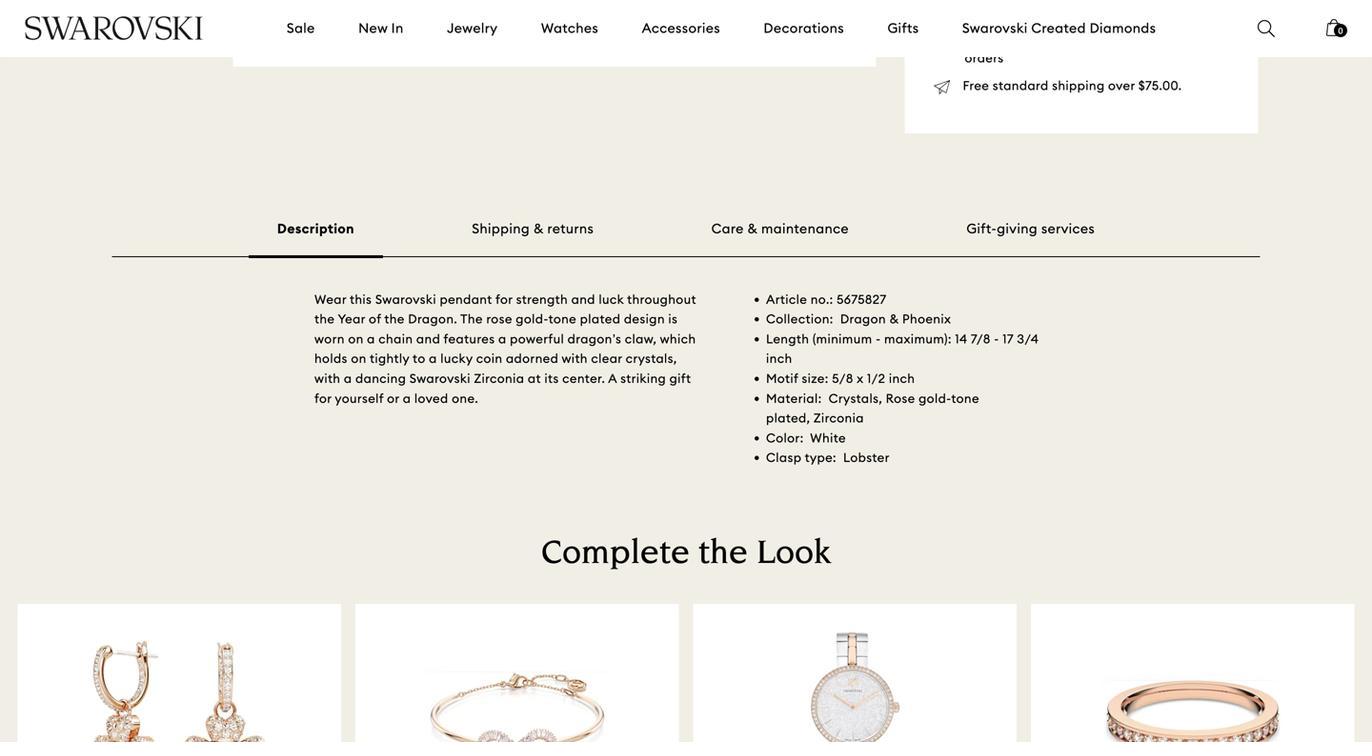 Task type: describe. For each thing, give the bounding box(es) containing it.
adorned
[[506, 351, 559, 367]]

& right shipping
[[534, 220, 544, 237]]

which
[[660, 331, 696, 347]]

cart-mobile image image
[[1326, 19, 1342, 36]]

shipping & returns
[[472, 220, 594, 237]]

0 vertical spatial with
[[562, 351, 588, 367]]

length
[[766, 331, 809, 347]]

0 horizontal spatial for
[[314, 391, 332, 406]]

accessories
[[642, 20, 720, 37]]

all
[[1199, 35, 1214, 51]]

2 - from the left
[[994, 331, 999, 347]]

free
[[963, 77, 989, 93]]

gold- inside article no.: 5675827 collection:        dragon & phoenix length (minimum - maximum): 14 7/8 - 17 3/4 inch motif size: 5/8 x 1/2 inch material:        crystals, rose gold-tone plated, zirconia color:        white clasp type:        lobster
[[919, 391, 951, 406]]

7/8
[[971, 331, 991, 347]]

2 vertical spatial on
[[351, 351, 367, 367]]

0 link
[[1326, 17, 1347, 50]]

watches
[[541, 20, 599, 37]]

or
[[387, 391, 400, 406]]

1 - from the left
[[876, 331, 881, 347]]

gift-
[[967, 220, 997, 237]]

year
[[338, 311, 365, 327]]

2 horizontal spatial the
[[698, 538, 748, 572]]

0 horizontal spatial inch
[[766, 351, 792, 367]]

gift-giving services link
[[967, 220, 1095, 237]]

0
[[1338, 26, 1343, 36]]

motif
[[766, 371, 798, 386]]

throughout
[[627, 291, 696, 307]]

sustainable image
[[933, 38, 952, 53]]

the
[[460, 311, 483, 327]]

a up yourself
[[344, 371, 352, 386]]

x
[[857, 371, 864, 386]]

shipping
[[472, 220, 530, 237]]

of
[[369, 311, 381, 327]]

center.
[[562, 371, 605, 386]]

complete
[[541, 538, 690, 572]]

shipping image
[[933, 80, 951, 95]]

complete the look
[[541, 538, 831, 572]]

its
[[544, 371, 559, 386]]

lobster
[[843, 450, 890, 466]]

one.
[[452, 391, 478, 406]]

luck
[[599, 291, 624, 307]]

0 vertical spatial and
[[571, 291, 595, 307]]

dragon.
[[408, 311, 457, 327]]

description
[[277, 220, 354, 237]]

jewelry
[[447, 20, 498, 37]]

tone inside article no.: 5675827 collection:        dragon & phoenix length (minimum - maximum): 14 7/8 - 17 3/4 inch motif size: 5/8 x 1/2 inch material:        crystals, rose gold-tone plated, zirconia color:        white clasp type:        lobster
[[951, 391, 980, 406]]

care & maintenance link
[[711, 220, 849, 237]]

(minimum
[[813, 331, 872, 347]]

decorations link
[[764, 19, 844, 38]]

gifts link
[[888, 19, 919, 38]]

lucky
[[440, 351, 473, 367]]

in
[[391, 20, 404, 37]]

dragon's
[[568, 331, 622, 347]]

product slide element
[[15, 604, 1357, 742]]

features
[[444, 331, 495, 347]]

jewelry link
[[447, 19, 498, 38]]

claw,
[[625, 331, 657, 347]]

plated, zirconia
[[766, 410, 864, 426]]

phoenix
[[902, 311, 951, 327]]

maximum):
[[884, 331, 952, 347]]

dragon & phoenix pendant, dragon's claw, white, rose gold-tone plated - swarovski, 5675827 image
[[233, 0, 876, 67]]

a
[[608, 371, 617, 386]]

article no.: 5675827 collection:        dragon & phoenix length (minimum - maximum): 14 7/8 - 17 3/4 inch motif size: 5/8 x 1/2 inch material:        crystals, rose gold-tone plated, zirconia color:        white clasp type:        lobster
[[766, 291, 1039, 466]]

care & maintenance
[[711, 220, 849, 237]]

swarovski created diamonds
[[962, 20, 1156, 37]]

2 vertical spatial swarovski
[[410, 371, 471, 386]]

17
[[1003, 331, 1014, 347]]

14
[[955, 331, 968, 347]]

holds
[[314, 351, 348, 367]]

dancing
[[355, 371, 406, 386]]

pendant
[[440, 291, 492, 307]]

shipping for &
[[1064, 35, 1117, 51]]

giving
[[997, 220, 1038, 237]]

loved
[[414, 391, 448, 406]]

gold- inside the wear this swarovski pendant for strength and luck throughout the year of the dragon. the rose gold-tone plated design is worn on a chain and features a powerful dragon's claw, which holds on tightly to a lucky coin adorned with clear crystals, with a dancing swarovski zirconia at its center. a striking gift for yourself or a loved one.
[[516, 311, 548, 327]]

wear this swarovski pendant for strength and luck throughout the year of the dragon. the rose gold-tone plated design is worn on a chain and features a powerful dragon's claw, which holds on tightly to a lucky coin adorned with clear crystals, with a dancing swarovski zirconia at its center. a striking gift for yourself or a loved one.
[[314, 291, 696, 406]]

crystals, rose
[[829, 391, 915, 406]]

yourself
[[335, 391, 384, 406]]

orders
[[965, 50, 1004, 66]]

standard
[[993, 77, 1049, 93]]

shipping & returns link
[[472, 220, 594, 237]]

to
[[413, 351, 426, 367]]

strength
[[516, 291, 568, 307]]

description link
[[249, 220, 383, 258]]



Task type: locate. For each thing, give the bounding box(es) containing it.
1 vertical spatial swarovski
[[375, 291, 436, 307]]

maintenance
[[761, 220, 849, 237]]

white
[[810, 430, 846, 446]]

a down the rose at the left of page
[[498, 331, 507, 347]]

& right care
[[747, 220, 758, 237]]

sale link
[[287, 19, 315, 38]]

carbon-neutral shipping & returns on all orders
[[965, 35, 1214, 66]]

gold- down maximum):
[[919, 391, 951, 406]]

0 horizontal spatial tone
[[548, 311, 577, 327]]

over
[[1108, 77, 1135, 93]]

0 horizontal spatial returns
[[547, 220, 594, 237]]

rose
[[486, 311, 512, 327]]

gold-
[[516, 311, 548, 327], [919, 391, 951, 406]]

and down dragon.
[[416, 331, 440, 347]]

1 vertical spatial for
[[314, 391, 332, 406]]

and
[[571, 291, 595, 307], [416, 331, 440, 347]]

swarovski created diamonds link
[[962, 19, 1156, 38]]

1 horizontal spatial -
[[994, 331, 999, 347]]

&
[[1120, 35, 1130, 51], [534, 220, 544, 237], [747, 220, 758, 237], [889, 311, 899, 327]]

zirconia
[[474, 371, 524, 386]]

5/8
[[832, 371, 853, 386]]

description tab panel
[[112, 257, 1260, 483]]

on inside carbon-neutral shipping & returns on all orders
[[1180, 35, 1196, 51]]

1 vertical spatial on
[[348, 331, 364, 347]]

a right 'or'
[[403, 391, 411, 406]]

1 vertical spatial and
[[416, 331, 440, 347]]

sale
[[287, 20, 315, 37]]

returns right shipping
[[547, 220, 594, 237]]

1 horizontal spatial inch
[[889, 371, 915, 386]]

a down the of
[[367, 331, 375, 347]]

-
[[876, 331, 881, 347], [994, 331, 999, 347]]

powerful
[[510, 331, 564, 347]]

services
[[1041, 220, 1095, 237]]

new in link
[[358, 19, 404, 38]]

watches link
[[541, 19, 599, 38]]

with down holds
[[314, 371, 341, 386]]

$75.00.
[[1139, 77, 1182, 93]]

article
[[766, 291, 807, 307]]

worn
[[314, 331, 345, 347]]

gold- up powerful
[[516, 311, 548, 327]]

1 horizontal spatial tone
[[951, 391, 980, 406]]

& inside article no.: 5675827 collection:        dragon & phoenix length (minimum - maximum): 14 7/8 - 17 3/4 inch motif size: 5/8 x 1/2 inch material:        crystals, rose gold-tone plated, zirconia color:        white clasp type:        lobster
[[889, 311, 899, 327]]

clear
[[591, 351, 622, 367]]

- down the dragon
[[876, 331, 881, 347]]

1 horizontal spatial with
[[562, 351, 588, 367]]

tab list containing description
[[112, 219, 1260, 258]]

1 horizontal spatial and
[[571, 291, 595, 307]]

dragon
[[840, 311, 886, 327]]

tone
[[548, 311, 577, 327], [951, 391, 980, 406]]

1/2
[[867, 371, 886, 386]]

1 horizontal spatial returns
[[1133, 35, 1177, 51]]

1 horizontal spatial for
[[495, 291, 513, 307]]

1 horizontal spatial the
[[384, 311, 405, 327]]

& inside carbon-neutral shipping & returns on all orders
[[1120, 35, 1130, 51]]

free standard shipping over $75.00.
[[963, 77, 1182, 93]]

- left 17
[[994, 331, 999, 347]]

1 vertical spatial returns
[[547, 220, 594, 237]]

plated
[[580, 311, 621, 327]]

the left look
[[698, 538, 748, 572]]

striking
[[620, 371, 666, 386]]

swarovski image
[[24, 16, 204, 40]]

and up plated
[[571, 291, 595, 307]]

1 vertical spatial tone
[[951, 391, 980, 406]]

the
[[314, 311, 335, 327], [384, 311, 405, 327], [698, 538, 748, 572]]

returns inside carbon-neutral shipping & returns on all orders
[[1133, 35, 1177, 51]]

0 vertical spatial inch
[[766, 351, 792, 367]]

gift-giving services
[[967, 220, 1095, 237]]

tone inside the wear this swarovski pendant for strength and luck throughout the year of the dragon. the rose gold-tone plated design is worn on a chain and features a powerful dragon's claw, which holds on tightly to a lucky coin adorned with clear crystals, with a dancing swarovski zirconia at its center. a striking gift for yourself or a loved one.
[[548, 311, 577, 327]]

diamonds
[[1090, 20, 1156, 37]]

tone down 14
[[951, 391, 980, 406]]

0 vertical spatial on
[[1180, 35, 1196, 51]]

crystals,
[[626, 351, 677, 367]]

for up the rose at the left of page
[[495, 291, 513, 307]]

the right the of
[[384, 311, 405, 327]]

size:
[[802, 371, 829, 386]]

0 horizontal spatial and
[[416, 331, 440, 347]]

on right holds
[[351, 351, 367, 367]]

new in
[[358, 20, 404, 37]]

0 horizontal spatial gold-
[[516, 311, 548, 327]]

tab list
[[112, 219, 1260, 258]]

for left yourself
[[314, 391, 332, 406]]

0 vertical spatial returns
[[1133, 35, 1177, 51]]

search image image
[[1258, 20, 1275, 37]]

1 vertical spatial inch
[[889, 371, 915, 386]]

shipping for over
[[1052, 77, 1105, 93]]

a
[[367, 331, 375, 347], [498, 331, 507, 347], [429, 351, 437, 367], [344, 371, 352, 386], [403, 391, 411, 406]]

the up worn
[[314, 311, 335, 327]]

inch right 1/2
[[889, 371, 915, 386]]

tone down strength
[[548, 311, 577, 327]]

swarovski up loved
[[410, 371, 471, 386]]

0 vertical spatial shipping
[[1064, 35, 1117, 51]]

swarovski inside "link"
[[962, 20, 1028, 37]]

returns up $75.00.
[[1133, 35, 1177, 51]]

0 vertical spatial for
[[495, 291, 513, 307]]

created
[[1031, 20, 1086, 37]]

a right to
[[429, 351, 437, 367]]

gifts
[[888, 20, 919, 37]]

look
[[757, 538, 831, 572]]

inch up "motif"
[[766, 351, 792, 367]]

wear
[[314, 291, 347, 307]]

accessories link
[[642, 19, 720, 38]]

care
[[711, 220, 744, 237]]

& up over
[[1120, 35, 1130, 51]]

no.: 5675827
[[811, 291, 887, 307]]

this
[[350, 291, 372, 307]]

swarovski up the orders
[[962, 20, 1028, 37]]

0 horizontal spatial -
[[876, 331, 881, 347]]

with up center.
[[562, 351, 588, 367]]

shipping
[[1064, 35, 1117, 51], [1052, 77, 1105, 93]]

0 horizontal spatial the
[[314, 311, 335, 327]]

at
[[528, 371, 541, 386]]

0 vertical spatial gold-
[[516, 311, 548, 327]]

coin
[[476, 351, 503, 367]]

1 vertical spatial with
[[314, 371, 341, 386]]

on down year at the top left
[[348, 331, 364, 347]]

1 vertical spatial gold-
[[919, 391, 951, 406]]

shipping inside carbon-neutral shipping & returns on all orders
[[1064, 35, 1117, 51]]

with
[[562, 351, 588, 367], [314, 371, 341, 386]]

0 vertical spatial tone
[[548, 311, 577, 327]]

chain
[[379, 331, 413, 347]]

0 horizontal spatial with
[[314, 371, 341, 386]]

gift
[[670, 371, 691, 386]]

new
[[358, 20, 388, 37]]

decorations
[[764, 20, 844, 37]]

neutral
[[1017, 35, 1061, 51]]

1 horizontal spatial gold-
[[919, 391, 951, 406]]

1 vertical spatial shipping
[[1052, 77, 1105, 93]]

3/4
[[1017, 331, 1039, 347]]

returns inside tab list
[[547, 220, 594, 237]]

on left all
[[1180, 35, 1196, 51]]

is
[[668, 311, 678, 327]]

design
[[624, 311, 665, 327]]

0 vertical spatial swarovski
[[962, 20, 1028, 37]]

tightly
[[370, 351, 409, 367]]

& up maximum):
[[889, 311, 899, 327]]

clasp
[[766, 450, 802, 466]]

swarovski up dragon.
[[375, 291, 436, 307]]



Task type: vqa. For each thing, say whether or not it's contained in the screenshot.
the on in Carbon-neutral shipping & returns on all orders
yes



